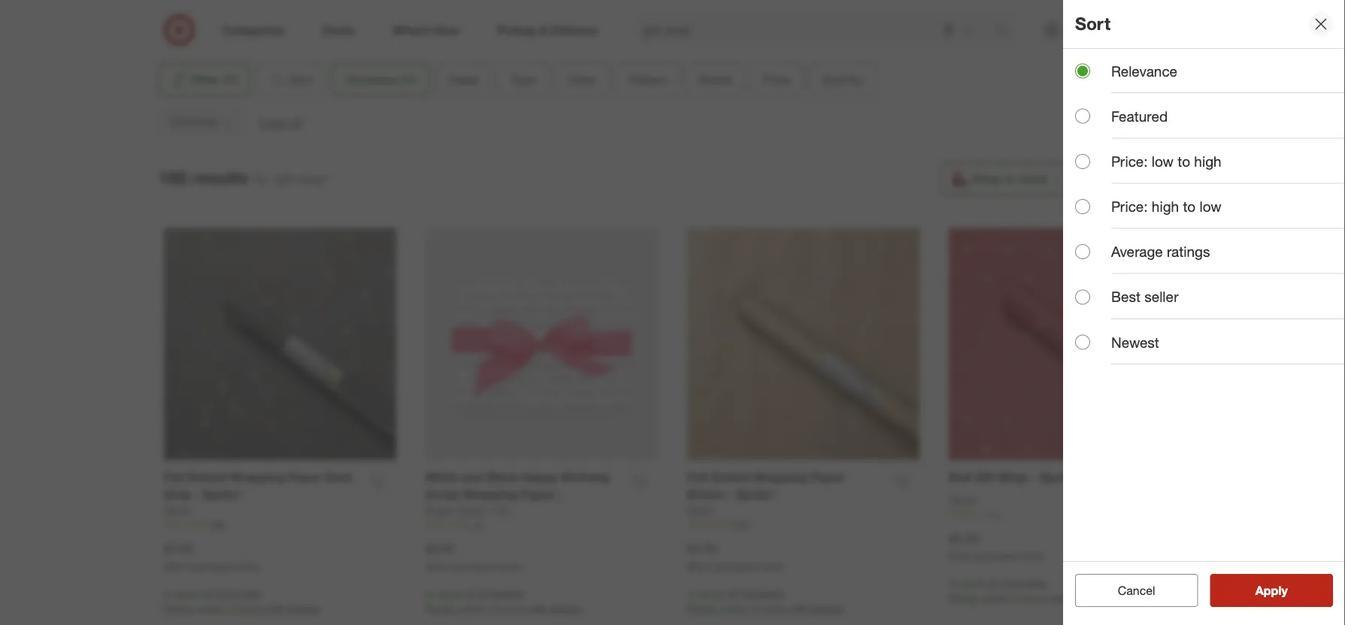 Task type: locate. For each thing, give the bounding box(es) containing it.
sort
[[1076, 13, 1111, 34], [290, 72, 313, 87]]

(1) for occasion (1)
[[402, 72, 416, 87]]

when down $6.00
[[426, 562, 449, 573]]

black
[[487, 471, 519, 485]]

$4.00 down gray
[[164, 542, 193, 557]]

0 horizontal spatial target
[[426, 522, 461, 537]]

0 horizontal spatial foil
[[164, 471, 184, 485]]

relevance
[[1112, 62, 1178, 80]]

0 horizontal spatial low
[[1152, 153, 1174, 170]]

0 vertical spatial price:
[[1112, 153, 1148, 170]]

1 horizontal spatial sort
[[1076, 13, 1111, 34]]

columbia down $5.50 when purchased online
[[1001, 578, 1046, 591]]

1 horizontal spatial $4.00 when purchased online
[[688, 542, 783, 573]]

188 results for "gift wrap"
[[158, 167, 328, 188]]

1 horizontal spatial +
[[589, 505, 596, 520]]

sugar down the happy
[[507, 505, 541, 520]]

columbia for foil dotted wrapping paper brown - spritz™
[[740, 588, 785, 601]]

color
[[568, 72, 597, 87]]

1 price: from the top
[[1112, 153, 1148, 170]]

- inside white and black happy birthday script wrapping paper white/black - sugar paper™ + target
[[498, 505, 503, 520]]

dotted up gray
[[187, 471, 227, 485]]

in for foil dotted wrapping paper brown - spritz™
[[688, 588, 696, 601]]

2 horizontal spatial wrapping
[[754, 471, 808, 485]]

0 horizontal spatial sugar
[[426, 505, 454, 518]]

1 horizontal spatial $4.00
[[688, 542, 717, 557]]

online for birthday
[[497, 562, 521, 573]]

1 horizontal spatial in
[[1148, 163, 1158, 178]]

cancel button
[[1076, 575, 1199, 608]]

foil dotted wrapping paper dark gray - spritz™ image
[[164, 228, 396, 461], [164, 228, 396, 461]]

paper left dark
[[288, 471, 322, 485]]

dotted
[[187, 471, 227, 485], [711, 471, 750, 485]]

white and black happy birthday script wrapping paper white/black - sugar paper™ + target image
[[426, 228, 658, 461], [426, 228, 658, 461]]

0 horizontal spatial dotted
[[187, 471, 227, 485]]

spritz link down brown
[[688, 504, 715, 519]]

spritz
[[949, 494, 977, 507], [164, 505, 192, 518], [688, 505, 715, 518]]

high down columbia button
[[1152, 198, 1180, 215]]

low up ratings
[[1200, 198, 1222, 215]]

price: down columbia button
[[1112, 198, 1148, 215]]

0 horizontal spatial spritz link
[[164, 504, 192, 519]]

in
[[1148, 163, 1158, 178], [1006, 172, 1016, 186]]

paper down the happy
[[521, 488, 555, 502]]

$4.00 when purchased online down 288
[[164, 542, 260, 573]]

purchased down $6.00
[[452, 562, 495, 573]]

(1) right filter
[[224, 72, 238, 87]]

pickup
[[1074, 593, 1105, 606], [288, 603, 320, 616], [550, 603, 582, 616], [812, 603, 843, 616]]

sugar down script
[[426, 505, 454, 518]]

in for foil dotted wrapping paper dark gray - spritz™
[[164, 588, 173, 601]]

online inside $6.00 when purchased online
[[497, 562, 521, 573]]

spritz down gray
[[164, 505, 192, 518]]

wrapping up 288 link
[[230, 471, 284, 485]]

1 horizontal spatial dotted
[[711, 471, 750, 485]]

2 horizontal spatial spritz
[[949, 494, 977, 507]]

0 vertical spatial to
[[1178, 153, 1191, 170]]

foil dotted wrapping paper brown - spritz™
[[688, 471, 845, 502]]

$4.00 when purchased online down 392
[[688, 542, 783, 573]]

0 vertical spatial high
[[1195, 153, 1222, 170]]

in stock at  columbia ready within 2 hours with pickup for roll gift wrap - spritz™
[[949, 578, 1105, 606]]

foil up gray
[[164, 471, 184, 485]]

columbia for roll gift wrap - spritz™
[[1001, 578, 1046, 591]]

What can we help you find? suggestions appear below search field
[[635, 14, 999, 47]]

within
[[982, 593, 1010, 606], [197, 603, 225, 616], [459, 603, 486, 616], [720, 603, 748, 616]]

within for foil dotted wrapping paper dark gray - spritz™
[[197, 603, 225, 616]]

wrapping for -
[[230, 471, 284, 485]]

at down $6.00 when purchased online
[[466, 588, 475, 601]]

with for foil dotted wrapping paper brown - spritz™
[[789, 603, 809, 616]]

spritz™ inside the foil dotted wrapping paper brown - spritz™
[[736, 488, 777, 502]]

with for roll gift wrap - spritz™
[[1051, 593, 1071, 606]]

wrap
[[999, 471, 1028, 485]]

within for white and black happy birthday script wrapping paper white/black - sugar paper™ + target
[[459, 603, 486, 616]]

columbia button
[[1106, 179, 1161, 196]]

to for low
[[1184, 198, 1196, 215]]

roll gift wrap - spritz™ link
[[949, 469, 1081, 487]]

1 $4.00 when purchased online from the left
[[164, 542, 260, 573]]

2 foil from the left
[[688, 471, 708, 485]]

spritz™ up 3 link
[[1040, 471, 1081, 485]]

at down 392
[[728, 588, 737, 601]]

target
[[497, 505, 526, 518], [426, 522, 461, 537]]

occasion
[[345, 72, 399, 87]]

0 horizontal spatial high
[[1152, 198, 1180, 215]]

low right 'items'
[[1152, 153, 1174, 170]]

+
[[487, 505, 494, 518], [589, 505, 596, 520]]

brand button
[[686, 63, 744, 96]]

ready for foil dotted wrapping paper dark gray - spritz™
[[164, 603, 194, 616]]

purchased down 288
[[190, 562, 233, 573]]

- right 16
[[498, 505, 503, 520]]

1 foil from the left
[[164, 471, 184, 485]]

2
[[1013, 593, 1019, 606], [228, 603, 233, 616], [489, 603, 495, 616], [751, 603, 757, 616]]

at down $5.50 when purchased online
[[989, 578, 998, 591]]

foil up brown
[[688, 471, 708, 485]]

2 for foil dotted wrapping paper dark gray - spritz™
[[228, 603, 233, 616]]

0 horizontal spatial $4.00 when purchased online
[[164, 542, 260, 573]]

at down 288
[[204, 588, 213, 601]]

in
[[949, 578, 958, 591], [164, 588, 173, 601], [426, 588, 434, 601], [688, 588, 696, 601]]

ready
[[949, 593, 979, 606], [164, 603, 194, 616], [426, 603, 456, 616], [688, 603, 718, 616]]

at for roll gift wrap - spritz™
[[989, 578, 998, 591]]

in left 'store' at the right top of page
[[1006, 172, 1016, 186]]

2 $4.00 from the left
[[688, 542, 717, 557]]

online down 392 link
[[759, 562, 783, 573]]

None radio
[[1076, 64, 1091, 79], [1076, 109, 1091, 124], [1076, 245, 1091, 260], [1076, 64, 1091, 79], [1076, 109, 1091, 124], [1076, 245, 1091, 260]]

in right 'items'
[[1148, 163, 1158, 178]]

spritz™ inside foil dotted wrapping paper dark gray - spritz™
[[202, 488, 243, 502]]

with
[[1051, 593, 1071, 606], [266, 603, 285, 616], [528, 603, 547, 616], [789, 603, 809, 616]]

$4.00 down brown
[[688, 542, 717, 557]]

when down gray
[[164, 562, 187, 573]]

purchased
[[975, 551, 1018, 563], [190, 562, 233, 573], [452, 562, 495, 573], [713, 562, 756, 573]]

2 horizontal spatial spritz™
[[1040, 471, 1081, 485]]

hours
[[1022, 593, 1048, 606], [236, 603, 263, 616], [498, 603, 525, 616], [760, 603, 786, 616]]

purchased down 392
[[713, 562, 756, 573]]

foil dotted wrapping paper dark gray - spritz™
[[164, 471, 353, 502]]

dark
[[325, 471, 353, 485]]

columbia down 'items'
[[1106, 180, 1161, 195]]

when inside $5.50 when purchased online
[[949, 551, 973, 563]]

-
[[1032, 471, 1037, 485], [194, 488, 199, 502], [728, 488, 733, 502], [498, 505, 503, 520]]

wrapping down black on the left bottom of page
[[463, 488, 518, 502]]

paper
[[288, 471, 322, 485], [811, 471, 845, 485], [521, 488, 555, 502], [457, 505, 485, 518]]

1 horizontal spatial spritz™
[[736, 488, 777, 502]]

target up 16 link
[[497, 505, 526, 518]]

sugar
[[426, 505, 454, 518], [507, 505, 541, 520]]

spritz for foil dotted wrapping paper brown - spritz™
[[688, 505, 715, 518]]

purchased down $5.50
[[975, 551, 1018, 563]]

1 dotted from the left
[[187, 471, 227, 485]]

price: low to high
[[1112, 153, 1222, 170]]

wrapping up 392 link
[[754, 471, 808, 485]]

pickup for roll gift wrap - spritz™
[[1074, 593, 1105, 606]]

$6.00
[[426, 542, 455, 557]]

foil inside foil dotted wrapping paper dark gray - spritz™
[[164, 471, 184, 485]]

foil for foil dotted wrapping paper dark gray - spritz™
[[164, 471, 184, 485]]

spritz link down roll
[[949, 494, 977, 509]]

dotted inside foil dotted wrapping paper dark gray - spritz™
[[187, 471, 227, 485]]

$4.00 when purchased online
[[164, 542, 260, 573], [688, 542, 783, 573]]

1 vertical spatial low
[[1200, 198, 1222, 215]]

1 vertical spatial to
[[1184, 198, 1196, 215]]

288 link
[[164, 519, 396, 532]]

0 horizontal spatial in
[[1006, 172, 1016, 186]]

1 horizontal spatial sugar
[[507, 505, 541, 520]]

spritz for roll gift wrap - spritz™
[[949, 494, 977, 507]]

(1)
[[224, 72, 238, 87], [402, 72, 416, 87]]

at
[[989, 578, 998, 591], [204, 588, 213, 601], [466, 588, 475, 601], [728, 588, 737, 601]]

when inside $6.00 when purchased online
[[426, 562, 449, 573]]

1 horizontal spatial spritz
[[688, 505, 715, 518]]

sort inside button
[[290, 72, 313, 87]]

target up $6.00
[[426, 522, 461, 537]]

2 horizontal spatial spritz link
[[949, 494, 977, 509]]

search
[[988, 24, 1025, 39]]

1 horizontal spatial (1)
[[402, 72, 416, 87]]

online for spritz™
[[1021, 551, 1045, 563]]

wrapping
[[230, 471, 284, 485], [754, 471, 808, 485], [463, 488, 518, 502]]

high up price: high to low
[[1195, 153, 1222, 170]]

columbia down 392
[[740, 588, 785, 601]]

average
[[1112, 243, 1164, 261]]

for
[[254, 172, 268, 186]]

0 vertical spatial low
[[1152, 153, 1174, 170]]

None radio
[[1076, 154, 1091, 169], [1076, 199, 1091, 214], [1076, 290, 1091, 305], [1076, 335, 1091, 350], [1076, 154, 1091, 169], [1076, 199, 1091, 214], [1076, 290, 1091, 305], [1076, 335, 1091, 350]]

foil
[[164, 471, 184, 485], [688, 471, 708, 485]]

0 horizontal spatial $4.00
[[164, 542, 193, 557]]

spritz™
[[1040, 471, 1081, 485], [202, 488, 243, 502], [736, 488, 777, 502]]

- right gray
[[194, 488, 199, 502]]

1 horizontal spatial low
[[1200, 198, 1222, 215]]

spritz™ up 288
[[202, 488, 243, 502]]

0 vertical spatial sort
[[1076, 13, 1111, 34]]

online inside $5.50 when purchased online
[[1021, 551, 1045, 563]]

0 horizontal spatial spritz™
[[202, 488, 243, 502]]

16 link
[[426, 519, 658, 532]]

online down 16 link
[[497, 562, 521, 573]]

when down $5.50
[[949, 551, 973, 563]]

purchased inside $5.50 when purchased online
[[975, 551, 1018, 563]]

1 vertical spatial sort
[[290, 72, 313, 87]]

pickup for foil dotted wrapping paper dark gray - spritz™
[[288, 603, 320, 616]]

when for foil dotted wrapping paper dark gray - spritz™
[[164, 562, 187, 573]]

script
[[426, 488, 460, 502]]

purchased inside $6.00 when purchased online
[[452, 562, 495, 573]]

1 vertical spatial price:
[[1112, 198, 1148, 215]]

- right brown
[[728, 488, 733, 502]]

0 horizontal spatial (1)
[[224, 72, 238, 87]]

2 (1) from the left
[[402, 72, 416, 87]]

$5.50
[[949, 532, 979, 546]]

to up ratings
[[1184, 198, 1196, 215]]

sugar inside white and black happy birthday script wrapping paper white/black - sugar paper™ + target
[[507, 505, 541, 520]]

spritz™ up 392
[[736, 488, 777, 502]]

2 dotted from the left
[[711, 471, 750, 485]]

price:
[[1112, 153, 1148, 170], [1112, 198, 1148, 215]]

1 horizontal spatial high
[[1195, 153, 1222, 170]]

0 horizontal spatial spritz
[[164, 505, 192, 518]]

items
[[1115, 163, 1145, 178]]

spritz down roll
[[949, 494, 977, 507]]

find
[[1089, 163, 1112, 178]]

columbia down $6.00 when purchased online
[[478, 588, 523, 601]]

within for foil dotted wrapping paper brown - spritz™
[[720, 603, 748, 616]]

2 price: from the top
[[1112, 198, 1148, 215]]

paper up 392 link
[[811, 471, 845, 485]]

deals
[[449, 72, 479, 87]]

1 vertical spatial target
[[426, 522, 461, 537]]

wrapping inside the foil dotted wrapping paper brown - spritz™
[[754, 471, 808, 485]]

when down brown
[[688, 562, 711, 573]]

spritz link
[[949, 494, 977, 509], [164, 504, 192, 519], [688, 504, 715, 519]]

wrapping inside foil dotted wrapping paper dark gray - spritz™
[[230, 471, 284, 485]]

foil inside the foil dotted wrapping paper brown - spritz™
[[688, 471, 708, 485]]

1 $4.00 from the left
[[164, 542, 193, 557]]

1 horizontal spatial target
[[497, 505, 526, 518]]

188
[[158, 167, 187, 188]]

spritz down brown
[[688, 505, 715, 518]]

dotted inside the foil dotted wrapping paper brown - spritz™
[[711, 471, 750, 485]]

1 (1) from the left
[[224, 72, 238, 87]]

within for roll gift wrap - spritz™
[[982, 593, 1010, 606]]

hours for foil dotted wrapping paper dark gray - spritz™
[[236, 603, 263, 616]]

online down 3 link
[[1021, 551, 1045, 563]]

store
[[1019, 172, 1048, 186]]

foil dotted wrapping paper brown - spritz™ image
[[688, 228, 920, 461], [688, 228, 920, 461]]

online for dark
[[235, 562, 260, 573]]

2 $4.00 when purchased online from the left
[[688, 542, 783, 573]]

(1) inside button
[[224, 72, 238, 87]]

(1) right occasion
[[402, 72, 416, 87]]

sort inside dialog
[[1076, 13, 1111, 34]]

- inside the foil dotted wrapping paper brown - spritz™
[[728, 488, 733, 502]]

price: up columbia button
[[1112, 153, 1148, 170]]

1 horizontal spatial spritz link
[[688, 504, 715, 519]]

spritz link down gray
[[164, 504, 192, 519]]

at for white and black happy birthday script wrapping paper white/black - sugar paper™ + target
[[466, 588, 475, 601]]

purchased for roll gift wrap - spritz™
[[975, 551, 1018, 563]]

0 horizontal spatial wrapping
[[230, 471, 284, 485]]

white/black
[[426, 505, 495, 520]]

roll gift wrap - spritz™ image
[[949, 228, 1182, 461], [949, 228, 1182, 461]]

to up price: high to low
[[1178, 153, 1191, 170]]

in inside button
[[1006, 172, 1016, 186]]

dotted up brown
[[711, 471, 750, 485]]

online down 288 link
[[235, 562, 260, 573]]

to for high
[[1178, 153, 1191, 170]]

birthday
[[562, 471, 610, 485]]

1 horizontal spatial wrapping
[[463, 488, 518, 502]]

shop in store button
[[941, 163, 1077, 196]]

in stock at  columbia ready within 2 hours with pickup
[[949, 578, 1105, 606], [164, 588, 320, 616], [426, 588, 582, 616], [688, 588, 843, 616]]

1 horizontal spatial foil
[[688, 471, 708, 485]]

gift
[[975, 471, 995, 485]]

spritz link for foil dotted wrapping paper brown - spritz™
[[688, 504, 715, 519]]

columbia down 288
[[216, 588, 261, 601]]

foil dotted wrapping paper dark gray - spritz™ link
[[164, 469, 361, 504]]

stock for foil dotted wrapping paper brown - spritz™
[[699, 588, 725, 601]]

filter (1) button
[[158, 63, 250, 96]]

price
[[763, 72, 791, 87]]

0 horizontal spatial sort
[[290, 72, 313, 87]]



Task type: vqa. For each thing, say whether or not it's contained in the screenshot.
Toy
no



Task type: describe. For each thing, give the bounding box(es) containing it.
wrap"
[[297, 172, 328, 186]]

type
[[510, 72, 536, 87]]

$4.00 for foil dotted wrapping paper brown - spritz™
[[688, 542, 717, 557]]

wrapping inside white and black happy birthday script wrapping paper white/black - sugar paper™ + target
[[463, 488, 518, 502]]

hours for white and black happy birthday script wrapping paper white/black - sugar paper™ + target
[[498, 603, 525, 616]]

purchased for foil dotted wrapping paper brown - spritz™
[[713, 562, 756, 573]]

price: high to low
[[1112, 198, 1222, 215]]

in stock at  columbia ready within 2 hours with pickup for foil dotted wrapping paper brown - spritz™
[[688, 588, 843, 616]]

in stock at  columbia ready within 2 hours with pickup for white and black happy birthday script wrapping paper white/black - sugar paper™ + target
[[426, 588, 582, 616]]

$6.00 when purchased online
[[426, 542, 521, 573]]

spritz link for roll gift wrap - spritz™
[[949, 494, 977, 509]]

best
[[1112, 289, 1141, 306]]

foil dotted wrapping paper brown - spritz™ link
[[688, 469, 885, 504]]

288
[[211, 520, 226, 531]]

hours for foil dotted wrapping paper brown - spritz™
[[760, 603, 786, 616]]

paper inside the foil dotted wrapping paper brown - spritz™
[[811, 471, 845, 485]]

filter
[[191, 72, 220, 87]]

pickup for foil dotted wrapping paper brown - spritz™
[[812, 603, 843, 616]]

shop
[[973, 172, 1002, 186]]

white and black happy birthday script wrapping paper white/black - sugar paper™ + target
[[426, 471, 610, 537]]

(1) for filter (1)
[[224, 72, 238, 87]]

spritz for foil dotted wrapping paper dark gray - spritz™
[[164, 505, 192, 518]]

stock for roll gift wrap - spritz™
[[961, 578, 987, 591]]

filter (1)
[[191, 72, 238, 87]]

best seller
[[1112, 289, 1179, 306]]

sold by
[[822, 72, 863, 87]]

ready for roll gift wrap - spritz™
[[949, 593, 979, 606]]

apply
[[1256, 584, 1288, 598]]

find items in stock columbia
[[1089, 163, 1190, 195]]

2 for foil dotted wrapping paper brown - spritz™
[[751, 603, 757, 616]]

"gift
[[272, 172, 294, 186]]

sugar paper + target link
[[426, 504, 526, 519]]

and
[[462, 471, 483, 485]]

+ inside white and black happy birthday script wrapping paper white/black - sugar paper™ + target
[[589, 505, 596, 520]]

stock for white and black happy birthday script wrapping paper white/black - sugar paper™ + target
[[437, 588, 463, 601]]

$4.00 when purchased online for spritz™
[[688, 542, 783, 573]]

newest
[[1112, 334, 1160, 351]]

0 horizontal spatial +
[[487, 505, 494, 518]]

sort button
[[256, 63, 326, 96]]

christmas
[[170, 115, 218, 128]]

2 for white and black happy birthday script wrapping paper white/black - sugar paper™ + target
[[489, 603, 495, 616]]

shop in store
[[973, 172, 1048, 186]]

price: for price: low to high
[[1112, 153, 1148, 170]]

at for foil dotted wrapping paper brown - spritz™
[[728, 588, 737, 601]]

ratings
[[1167, 243, 1211, 261]]

with for foil dotted wrapping paper dark gray - spritz™
[[266, 603, 285, 616]]

paper inside white and black happy birthday script wrapping paper white/black - sugar paper™ + target
[[521, 488, 555, 502]]

target inside white and black happy birthday script wrapping paper white/black - sugar paper™ + target
[[426, 522, 461, 537]]

- inside foil dotted wrapping paper dark gray - spritz™
[[194, 488, 199, 502]]

average ratings
[[1112, 243, 1211, 261]]

0 vertical spatial target
[[497, 505, 526, 518]]

in for roll gift wrap - spritz™
[[949, 578, 958, 591]]

dotted for spritz™
[[711, 471, 750, 485]]

wrapping for spritz™
[[754, 471, 808, 485]]

purchased for foil dotted wrapping paper dark gray - spritz™
[[190, 562, 233, 573]]

foil for foil dotted wrapping paper brown - spritz™
[[688, 471, 708, 485]]

with for white and black happy birthday script wrapping paper white/black - sugar paper™ + target
[[528, 603, 547, 616]]

2 for roll gift wrap - spritz™
[[1013, 593, 1019, 606]]

color button
[[555, 63, 610, 96]]

paper up 16
[[457, 505, 485, 518]]

$5.50 when purchased online
[[949, 532, 1045, 563]]

search button
[[988, 14, 1025, 50]]

columbia for white and black happy birthday script wrapping paper white/black - sugar paper™ + target
[[478, 588, 523, 601]]

occasion (1)
[[345, 72, 416, 87]]

paper™
[[544, 505, 585, 520]]

3 link
[[949, 509, 1182, 522]]

when for roll gift wrap - spritz™
[[949, 551, 973, 563]]

seller
[[1145, 289, 1179, 306]]

deals button
[[436, 63, 492, 96]]

type button
[[498, 63, 549, 96]]

gray
[[164, 488, 191, 502]]

brown
[[688, 488, 725, 502]]

roll
[[949, 471, 971, 485]]

by
[[850, 72, 863, 87]]

brand
[[699, 72, 732, 87]]

christmas button
[[158, 105, 244, 139]]

pattern button
[[616, 63, 680, 96]]

price: for price: high to low
[[1112, 198, 1148, 215]]

pattern
[[628, 72, 668, 87]]

- right the wrap
[[1032, 471, 1037, 485]]

clear all
[[259, 116, 303, 130]]

sold by button
[[809, 63, 876, 96]]

3
[[996, 509, 1001, 521]]

columbia inside the find items in stock columbia
[[1106, 180, 1161, 195]]

columbia for foil dotted wrapping paper dark gray - spritz™
[[216, 588, 261, 601]]

dotted for -
[[187, 471, 227, 485]]

at for foil dotted wrapping paper dark gray - spritz™
[[204, 588, 213, 601]]

white and black happy birthday script wrapping paper white/black - sugar paper™ + target link
[[426, 469, 623, 537]]

392
[[734, 520, 749, 531]]

in for white and black happy birthday script wrapping paper white/black - sugar paper™ + target
[[426, 588, 434, 601]]

cancel
[[1118, 584, 1156, 598]]

sold
[[822, 72, 847, 87]]

purchased for white and black happy birthday script wrapping paper white/black - sugar paper™ + target
[[452, 562, 495, 573]]

in inside the find items in stock columbia
[[1148, 163, 1158, 178]]

spritz link for foil dotted wrapping paper dark gray - spritz™
[[164, 504, 192, 519]]

results
[[192, 167, 248, 188]]

1 vertical spatial high
[[1152, 198, 1180, 215]]

$4.00 for foil dotted wrapping paper dark gray - spritz™
[[164, 542, 193, 557]]

clear all button
[[259, 114, 303, 132]]

sort dialog
[[1064, 0, 1346, 626]]

stock for foil dotted wrapping paper dark gray - spritz™
[[175, 588, 201, 601]]

in stock at  columbia ready within 2 hours with pickup for foil dotted wrapping paper dark gray - spritz™
[[164, 588, 320, 616]]

all
[[291, 116, 303, 130]]

sugar paper + target
[[426, 505, 526, 518]]

online for brown
[[759, 562, 783, 573]]

ready for white and black happy birthday script wrapping paper white/black - sugar paper™ + target
[[426, 603, 456, 616]]

ready for foil dotted wrapping paper brown - spritz™
[[688, 603, 718, 616]]

392 link
[[688, 519, 920, 532]]

featured
[[1112, 108, 1168, 125]]

happy
[[522, 471, 558, 485]]

roll gift wrap - spritz™
[[949, 471, 1081, 485]]

price button
[[750, 63, 803, 96]]

advertisement region
[[222, 0, 1124, 35]]

apply button
[[1211, 575, 1334, 608]]

white
[[426, 471, 458, 485]]

when for white and black happy birthday script wrapping paper white/black - sugar paper™ + target
[[426, 562, 449, 573]]

stock inside the find items in stock columbia
[[1161, 163, 1190, 178]]

$4.00 when purchased online for -
[[164, 542, 260, 573]]

16
[[472, 520, 482, 531]]

paper inside foil dotted wrapping paper dark gray - spritz™
[[288, 471, 322, 485]]

pickup for white and black happy birthday script wrapping paper white/black - sugar paper™ + target
[[550, 603, 582, 616]]

clear
[[259, 116, 287, 130]]

hours for roll gift wrap - spritz™
[[1022, 593, 1048, 606]]

when for foil dotted wrapping paper brown - spritz™
[[688, 562, 711, 573]]



